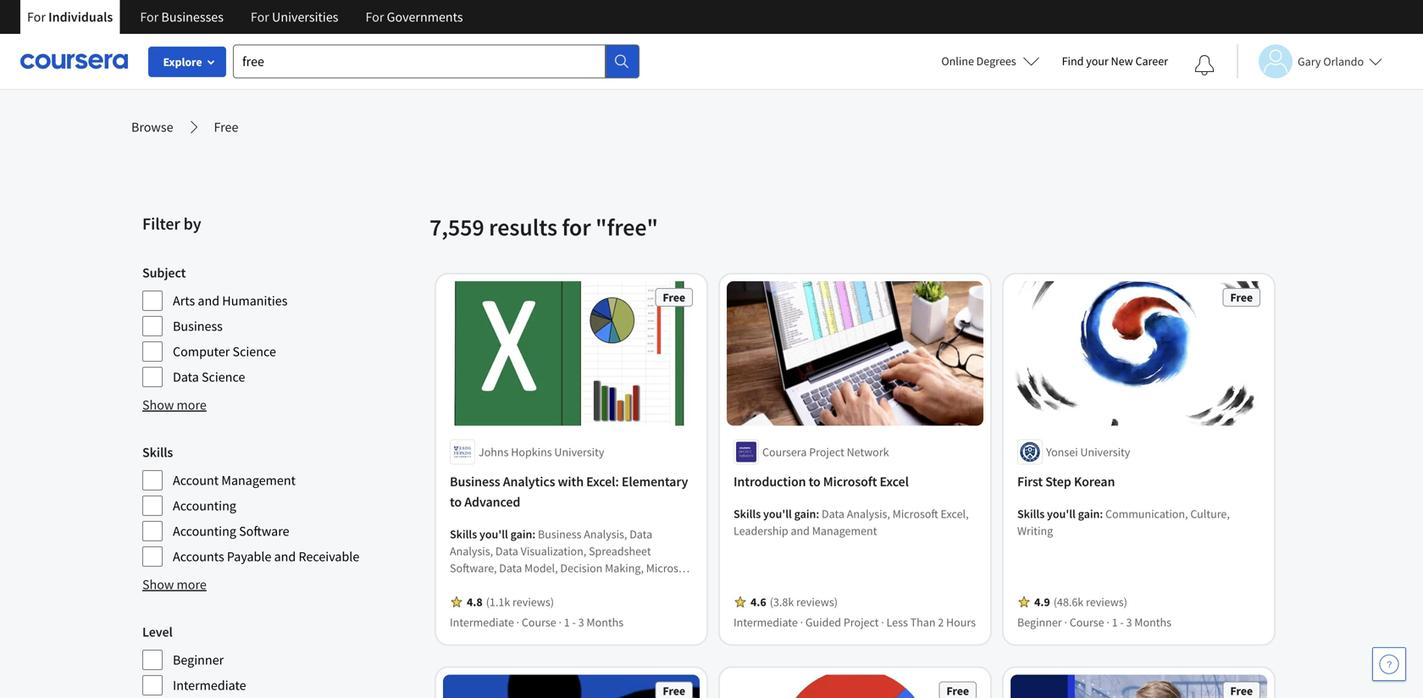 Task type: locate. For each thing, give the bounding box(es) containing it.
1 course from the left
[[522, 615, 556, 630]]

gain down introduction to microsoft excel
[[794, 506, 816, 521]]

skills up software,
[[450, 527, 477, 542]]

1 horizontal spatial free
[[663, 290, 685, 305]]

find
[[1062, 53, 1084, 69]]

1 horizontal spatial reviews)
[[797, 594, 838, 610]]

intermediate for intermediate · course · 1 - 3 months
[[450, 615, 514, 630]]

3 for from the left
[[251, 8, 269, 25]]

1 horizontal spatial management
[[812, 523, 877, 538]]

2 show more button from the top
[[142, 574, 207, 595]]

1 3 from the left
[[578, 615, 584, 630]]

business for business
[[173, 318, 223, 335]]

skills for business analytics with excel: elementary to advanced
[[450, 527, 477, 542]]

0 vertical spatial to
[[809, 473, 821, 490]]

1 show more from the top
[[142, 397, 207, 413]]

What do you want to learn? text field
[[233, 44, 606, 78]]

course
[[522, 615, 556, 630], [1070, 615, 1105, 630]]

excel,
[[941, 506, 969, 521], [450, 577, 478, 593]]

beginner for beginner
[[173, 652, 224, 669]]

communication,
[[1106, 506, 1188, 521]]

: up visualization,
[[532, 527, 536, 542]]

gain down korean
[[1078, 506, 1100, 521]]

business analytics with excel: elementary to advanced
[[450, 473, 688, 510]]

spreadsheet
[[589, 544, 651, 559]]

0 horizontal spatial you'll
[[480, 527, 508, 542]]

1 accounting from the top
[[173, 497, 236, 514]]

microsoft down excel
[[893, 506, 939, 521]]

2 horizontal spatial skills you'll gain :
[[1018, 506, 1106, 521]]

0 horizontal spatial intermediate
[[173, 677, 246, 694]]

guided
[[806, 615, 841, 630]]

(1.1k
[[486, 594, 510, 610]]

0 horizontal spatial university
[[555, 444, 604, 460]]

show
[[142, 397, 174, 413], [142, 576, 174, 593]]

0 vertical spatial beginner
[[1018, 615, 1062, 630]]

0 horizontal spatial skills you'll gain :
[[450, 527, 538, 542]]

payable
[[227, 548, 272, 565]]

with
[[558, 473, 584, 490]]

accounting down account
[[173, 497, 236, 514]]

management inside the data analysis, microsoft excel, leadership and management
[[812, 523, 877, 538]]

skills you'll gain : for to
[[734, 506, 822, 521]]

more down accounts
[[177, 576, 207, 593]]

2 horizontal spatial microsoft
[[893, 506, 939, 521]]

microsoft inside the data analysis, microsoft excel, leadership and management
[[893, 506, 939, 521]]

management down introduction to microsoft excel link
[[812, 523, 877, 538]]

7,559 results for "free"
[[430, 212, 658, 242]]

hours
[[946, 615, 976, 630]]

1 reviews) from the left
[[513, 594, 554, 610]]

show more button down accounts
[[142, 574, 207, 595]]

0 vertical spatial accounting
[[173, 497, 236, 514]]

for
[[562, 212, 591, 242]]

degrees
[[977, 53, 1016, 69]]

2 horizontal spatial intermediate
[[734, 615, 798, 630]]

(48.6k
[[1054, 594, 1084, 610]]

analysis, up software,
[[450, 544, 493, 559]]

1 horizontal spatial you'll
[[763, 506, 792, 521]]

1 vertical spatial beginner
[[173, 652, 224, 669]]

0 horizontal spatial beginner
[[173, 652, 224, 669]]

to down coursera project network
[[809, 473, 821, 490]]

visualization,
[[521, 544, 587, 559]]

: down introduction to microsoft excel
[[816, 506, 820, 521]]

months for korean
[[1135, 615, 1172, 630]]

intermediate · guided project · less than 2 hours
[[734, 615, 976, 630]]

0 horizontal spatial excel,
[[450, 577, 478, 593]]

and down 'software'
[[274, 548, 296, 565]]

for left 'universities'
[[251, 8, 269, 25]]

first step korean link
[[1018, 471, 1261, 492]]

1 horizontal spatial course
[[1070, 615, 1105, 630]]

help center image
[[1379, 654, 1400, 674]]

3
[[578, 615, 584, 630], [1127, 615, 1132, 630]]

: down korean
[[1100, 506, 1103, 521]]

and right arts
[[198, 292, 220, 309]]

microsoft down the network
[[823, 473, 877, 490]]

1 horizontal spatial university
[[1081, 444, 1131, 460]]

2 vertical spatial and
[[274, 548, 296, 565]]

course down 4.8 (1.1k reviews) at the left of page
[[522, 615, 556, 630]]

skills for introduction to microsoft excel
[[734, 506, 761, 521]]

analysis, down model,
[[521, 577, 564, 593]]

skills you'll gain : up writing
[[1018, 506, 1106, 521]]

1 for with
[[564, 615, 570, 630]]

business inside subject group
[[173, 318, 223, 335]]

0 vertical spatial show
[[142, 397, 174, 413]]

to
[[809, 473, 821, 490], [450, 494, 462, 510]]

process
[[480, 577, 518, 593]]

3 down statistical
[[578, 615, 584, 630]]

analytics
[[503, 473, 555, 490]]

2 horizontal spatial free
[[1231, 290, 1253, 305]]

skills inside group
[[142, 444, 173, 461]]

for left individuals
[[27, 8, 46, 25]]

leadership
[[734, 523, 789, 538]]

3 for with
[[578, 615, 584, 630]]

project left less
[[844, 615, 879, 630]]

decision
[[560, 560, 603, 576]]

1 horizontal spatial to
[[809, 473, 821, 490]]

0 horizontal spatial and
[[198, 292, 220, 309]]

1 more from the top
[[177, 397, 207, 413]]

1 vertical spatial accounting
[[173, 523, 236, 540]]

analysis, up the "spreadsheet"
[[584, 527, 627, 542]]

business inside business analysis, data analysis, data visualization, spreadsheet software, data model, decision making, microsoft excel, process analysis, statistical visualization
[[538, 527, 582, 542]]

2 3 from the left
[[1127, 615, 1132, 630]]

4.6
[[751, 594, 767, 610]]

2 horizontal spatial business
[[538, 527, 582, 542]]

gain up visualization,
[[511, 527, 532, 542]]

2 horizontal spatial reviews)
[[1086, 594, 1128, 610]]

1 horizontal spatial 1
[[1112, 615, 1118, 630]]

business up visualization,
[[538, 527, 582, 542]]

2 1 from the left
[[1112, 615, 1118, 630]]

you'll for step
[[1047, 506, 1076, 521]]

project up introduction to microsoft excel
[[809, 444, 845, 460]]

1 university from the left
[[555, 444, 604, 460]]

0 horizontal spatial reviews)
[[513, 594, 554, 610]]

skills you'll gain : up leadership
[[734, 506, 822, 521]]

microsoft for analysis,
[[893, 506, 939, 521]]

more for data
[[177, 397, 207, 413]]

software,
[[450, 560, 497, 576]]

course for step
[[1070, 615, 1105, 630]]

business analysis, data analysis, data visualization, spreadsheet software, data model, decision making, microsoft excel, process analysis, statistical visualization
[[450, 527, 692, 593]]

0 horizontal spatial 1
[[564, 615, 570, 630]]

2 horizontal spatial gain
[[1078, 506, 1100, 521]]

(3.8k
[[770, 594, 794, 610]]

2 months from the left
[[1135, 615, 1172, 630]]

· down 4.6 (3.8k reviews) on the bottom of the page
[[800, 615, 803, 630]]

0 horizontal spatial months
[[587, 615, 624, 630]]

show more down accounts
[[142, 576, 207, 593]]

skills up writing
[[1018, 506, 1045, 521]]

reviews) up intermediate · course · 1 - 3 months
[[513, 594, 554, 610]]

3 · from the left
[[800, 615, 803, 630]]

1 vertical spatial more
[[177, 576, 207, 593]]

show more
[[142, 397, 207, 413], [142, 576, 207, 593]]

1 vertical spatial science
[[202, 369, 245, 386]]

introduction
[[734, 473, 806, 490]]

: for korean
[[1100, 506, 1103, 521]]

analysis, down introduction to microsoft excel link
[[847, 506, 890, 521]]

1 - from the left
[[572, 615, 576, 630]]

business for business analysis, data analysis, data visualization, spreadsheet software, data model, decision making, microsoft excel, process analysis, statistical visualization
[[538, 527, 582, 542]]

orlando
[[1324, 54, 1364, 69]]

1 horizontal spatial -
[[1120, 615, 1124, 630]]

0 vertical spatial project
[[809, 444, 845, 460]]

show for data
[[142, 397, 174, 413]]

management up 'software'
[[221, 472, 296, 489]]

for for universities
[[251, 8, 269, 25]]

1 show from the top
[[142, 397, 174, 413]]

beginner for beginner · course · 1 - 3 months
[[1018, 615, 1062, 630]]

to left advanced
[[450, 494, 462, 510]]

1 horizontal spatial gain
[[794, 506, 816, 521]]

skills up account
[[142, 444, 173, 461]]

-
[[572, 615, 576, 630], [1120, 615, 1124, 630]]

2 course from the left
[[1070, 615, 1105, 630]]

0 horizontal spatial -
[[572, 615, 576, 630]]

for
[[27, 8, 46, 25], [140, 8, 159, 25], [251, 8, 269, 25], [366, 8, 384, 25]]

for left businesses
[[140, 8, 159, 25]]

0 vertical spatial business
[[173, 318, 223, 335]]

banner navigation
[[14, 0, 477, 34]]

and
[[198, 292, 220, 309], [791, 523, 810, 538], [274, 548, 296, 565]]

skills you'll gain : for analytics
[[450, 527, 538, 542]]

1 vertical spatial business
[[450, 473, 500, 490]]

microsoft
[[823, 473, 877, 490], [893, 506, 939, 521], [646, 560, 692, 576]]

universities
[[272, 8, 338, 25]]

johns
[[479, 444, 509, 460]]

you'll up leadership
[[763, 506, 792, 521]]

more down data science at the left of page
[[177, 397, 207, 413]]

2 horizontal spatial you'll
[[1047, 506, 1076, 521]]

2 accounting from the top
[[173, 523, 236, 540]]

skills you'll gain : down advanced
[[450, 527, 538, 542]]

1 horizontal spatial beginner
[[1018, 615, 1062, 630]]

business up computer
[[173, 318, 223, 335]]

1 months from the left
[[587, 615, 624, 630]]

4 for from the left
[[366, 8, 384, 25]]

than
[[911, 615, 936, 630]]

intermediate inside the level group
[[173, 677, 246, 694]]

data
[[173, 369, 199, 386], [822, 506, 845, 521], [630, 527, 653, 542], [496, 544, 518, 559], [499, 560, 522, 576]]

0 vertical spatial and
[[198, 292, 220, 309]]

1 vertical spatial and
[[791, 523, 810, 538]]

1 horizontal spatial intermediate
[[450, 615, 514, 630]]

for governments
[[366, 8, 463, 25]]

2 - from the left
[[1120, 615, 1124, 630]]

1 horizontal spatial excel,
[[941, 506, 969, 521]]

introduction to microsoft excel
[[734, 473, 909, 490]]

1 1 from the left
[[564, 615, 570, 630]]

2 vertical spatial business
[[538, 527, 582, 542]]

arts and humanities
[[173, 292, 288, 309]]

science down humanities
[[233, 343, 276, 360]]

· down 4.9 (48.6k reviews)
[[1107, 615, 1110, 630]]

1 vertical spatial show more
[[142, 576, 207, 593]]

1 down statistical
[[564, 615, 570, 630]]

beginner inside the level group
[[173, 652, 224, 669]]

elementary
[[622, 473, 688, 490]]

0 vertical spatial excel,
[[941, 506, 969, 521]]

0 horizontal spatial business
[[173, 318, 223, 335]]

korean
[[1074, 473, 1115, 490]]

1 down 4.9 (48.6k reviews)
[[1112, 615, 1118, 630]]

gain
[[794, 506, 816, 521], [1078, 506, 1100, 521], [511, 527, 532, 542]]

science for computer science
[[233, 343, 276, 360]]

and inside skills group
[[274, 548, 296, 565]]

skills
[[142, 444, 173, 461], [734, 506, 761, 521], [1018, 506, 1045, 521], [450, 527, 477, 542]]

0 horizontal spatial management
[[221, 472, 296, 489]]

analysis,
[[847, 506, 890, 521], [584, 527, 627, 542], [450, 544, 493, 559], [521, 577, 564, 593]]

1 horizontal spatial :
[[816, 506, 820, 521]]

1 · from the left
[[517, 615, 519, 630]]

software
[[239, 523, 289, 540]]

level
[[142, 624, 173, 641]]

1 vertical spatial excel,
[[450, 577, 478, 593]]

business up advanced
[[450, 473, 500, 490]]

reviews) up guided
[[797, 594, 838, 610]]

course down 4.9 (48.6k reviews)
[[1070, 615, 1105, 630]]

skills up leadership
[[734, 506, 761, 521]]

2 more from the top
[[177, 576, 207, 593]]

show up level
[[142, 576, 174, 593]]

excel
[[880, 473, 909, 490]]

you'll for to
[[763, 506, 792, 521]]

you'll up writing
[[1047, 506, 1076, 521]]

culture,
[[1191, 506, 1230, 521]]

3 down 4.9 (48.6k reviews)
[[1127, 615, 1132, 630]]

0 vertical spatial show more
[[142, 397, 207, 413]]

project
[[809, 444, 845, 460], [844, 615, 879, 630]]

less
[[887, 615, 908, 630]]

0 horizontal spatial gain
[[511, 527, 532, 542]]

1 horizontal spatial skills you'll gain :
[[734, 506, 822, 521]]

None search field
[[233, 44, 640, 78]]

1 vertical spatial show
[[142, 576, 174, 593]]

1 show more button from the top
[[142, 395, 207, 415]]

0 horizontal spatial to
[[450, 494, 462, 510]]

microsoft up visualization
[[646, 560, 692, 576]]

intermediate for intermediate
[[173, 677, 246, 694]]

and right leadership
[[791, 523, 810, 538]]

1 vertical spatial management
[[812, 523, 877, 538]]

show more button
[[142, 395, 207, 415], [142, 574, 207, 595]]

0 horizontal spatial microsoft
[[646, 560, 692, 576]]

- down 4.9 (48.6k reviews)
[[1120, 615, 1124, 630]]

2 show more from the top
[[142, 576, 207, 593]]

·
[[517, 615, 519, 630], [559, 615, 562, 630], [800, 615, 803, 630], [881, 615, 884, 630], [1065, 615, 1068, 630], [1107, 615, 1110, 630]]

accounting for accounting
[[173, 497, 236, 514]]

0 horizontal spatial course
[[522, 615, 556, 630]]

show more button down data science at the left of page
[[142, 395, 207, 415]]

- down statistical
[[572, 615, 576, 630]]

1 horizontal spatial business
[[450, 473, 500, 490]]

business inside business analytics with excel: elementary to advanced
[[450, 473, 500, 490]]

2 horizontal spatial and
[[791, 523, 810, 538]]

· down (48.6k
[[1065, 615, 1068, 630]]

accounts
[[173, 548, 224, 565]]

explore button
[[148, 47, 226, 77]]

beginner
[[1018, 615, 1062, 630], [173, 652, 224, 669]]

visualization
[[617, 577, 680, 593]]

1 horizontal spatial microsoft
[[823, 473, 877, 490]]

show more down data science at the left of page
[[142, 397, 207, 413]]

more for accounts
[[177, 576, 207, 593]]

0 horizontal spatial 3
[[578, 615, 584, 630]]

university up korean
[[1081, 444, 1131, 460]]

2 horizontal spatial :
[[1100, 506, 1103, 521]]

your
[[1086, 53, 1109, 69]]

· left less
[[881, 615, 884, 630]]

1 horizontal spatial 3
[[1127, 615, 1132, 630]]

excel:
[[586, 473, 619, 490]]

1 horizontal spatial and
[[274, 548, 296, 565]]

more
[[177, 397, 207, 413], [177, 576, 207, 593]]

1 horizontal spatial months
[[1135, 615, 1172, 630]]

accounting up accounts
[[173, 523, 236, 540]]

1 vertical spatial microsoft
[[893, 506, 939, 521]]

0 vertical spatial show more button
[[142, 395, 207, 415]]

science down computer science
[[202, 369, 245, 386]]

0 horizontal spatial :
[[532, 527, 536, 542]]

first step korean
[[1018, 473, 1115, 490]]

you'll down advanced
[[480, 527, 508, 542]]

businesses
[[161, 8, 224, 25]]

for left governments
[[366, 8, 384, 25]]

microsoft inside business analysis, data analysis, data visualization, spreadsheet software, data model, decision making, microsoft excel, process analysis, statistical visualization
[[646, 560, 692, 576]]

2 reviews) from the left
[[797, 594, 838, 610]]

show for accounts
[[142, 576, 174, 593]]

gain for analytics
[[511, 527, 532, 542]]

management
[[221, 472, 296, 489], [812, 523, 877, 538]]

1 for from the left
[[27, 8, 46, 25]]

· down 4.8 (1.1k reviews) at the left of page
[[517, 615, 519, 630]]

show notifications image
[[1195, 55, 1215, 75]]

university up 'with'
[[555, 444, 604, 460]]

2 show from the top
[[142, 576, 174, 593]]

find your new career link
[[1054, 51, 1177, 72]]

show down data science at the left of page
[[142, 397, 174, 413]]

data inside subject group
[[173, 369, 199, 386]]

5 · from the left
[[1065, 615, 1068, 630]]

skills for first step korean
[[1018, 506, 1045, 521]]

2 vertical spatial microsoft
[[646, 560, 692, 576]]

0 vertical spatial management
[[221, 472, 296, 489]]

2 for from the left
[[140, 8, 159, 25]]

1 vertical spatial show more button
[[142, 574, 207, 595]]

excel, inside business analysis, data analysis, data visualization, spreadsheet software, data model, decision making, microsoft excel, process analysis, statistical visualization
[[450, 577, 478, 593]]

1 vertical spatial to
[[450, 494, 462, 510]]

account management
[[173, 472, 296, 489]]

0 vertical spatial more
[[177, 397, 207, 413]]

:
[[816, 506, 820, 521], [1100, 506, 1103, 521], [532, 527, 536, 542]]

· down decision
[[559, 615, 562, 630]]

0 vertical spatial science
[[233, 343, 276, 360]]

0 vertical spatial microsoft
[[823, 473, 877, 490]]

reviews) up 'beginner · course · 1 - 3 months' on the bottom right of page
[[1086, 594, 1128, 610]]

business
[[173, 318, 223, 335], [450, 473, 500, 490], [538, 527, 582, 542]]



Task type: describe. For each thing, give the bounding box(es) containing it.
business for business analytics with excel: elementary to advanced
[[450, 473, 500, 490]]

data inside the data analysis, microsoft excel, leadership and management
[[822, 506, 845, 521]]

2 · from the left
[[559, 615, 562, 630]]

johns hopkins university
[[479, 444, 604, 460]]

show more button for data
[[142, 395, 207, 415]]

gain for to
[[794, 506, 816, 521]]

arts
[[173, 292, 195, 309]]

online
[[942, 53, 974, 69]]

by
[[184, 213, 201, 234]]

find your new career
[[1062, 53, 1168, 69]]

: for with
[[532, 527, 536, 542]]

gary
[[1298, 54, 1321, 69]]

for universities
[[251, 8, 338, 25]]

browse
[[131, 119, 173, 136]]

filter
[[142, 213, 180, 234]]

career
[[1136, 53, 1168, 69]]

subject group
[[142, 263, 419, 388]]

introduction to microsoft excel link
[[734, 471, 977, 492]]

science for data science
[[202, 369, 245, 386]]

data analysis, microsoft excel, leadership and management
[[734, 506, 969, 538]]

first
[[1018, 473, 1043, 490]]

accounting for accounting software
[[173, 523, 236, 540]]

show more for data science
[[142, 397, 207, 413]]

computer science
[[173, 343, 276, 360]]

accounts payable and receivable
[[173, 548, 360, 565]]

you'll for analytics
[[480, 527, 508, 542]]

"free"
[[596, 212, 658, 242]]

hopkins
[[511, 444, 552, 460]]

network
[[847, 444, 889, 460]]

new
[[1111, 53, 1133, 69]]

1 for korean
[[1112, 615, 1118, 630]]

accounting software
[[173, 523, 289, 540]]

4 · from the left
[[881, 615, 884, 630]]

4.6 (3.8k reviews)
[[751, 594, 838, 610]]

level group
[[142, 622, 419, 698]]

beginner · course · 1 - 3 months
[[1018, 615, 1172, 630]]

course for analytics
[[522, 615, 556, 630]]

6 · from the left
[[1107, 615, 1110, 630]]

7,559
[[430, 212, 484, 242]]

humanities
[[222, 292, 288, 309]]

reviews) for excel:
[[513, 594, 554, 610]]

2 university from the left
[[1081, 444, 1131, 460]]

coursera
[[763, 444, 807, 460]]

and inside the data analysis, microsoft excel, leadership and management
[[791, 523, 810, 538]]

coursera image
[[20, 48, 128, 75]]

for individuals
[[27, 8, 113, 25]]

skills group
[[142, 442, 419, 568]]

online degrees button
[[928, 42, 1054, 80]]

show more button for accounts
[[142, 574, 207, 595]]

advanced
[[465, 494, 521, 510]]

4.8
[[467, 594, 483, 610]]

free for business analytics with excel: elementary to advanced
[[663, 290, 685, 305]]

business analytics with excel: elementary to advanced link
[[450, 471, 693, 512]]

communication, culture, writing
[[1018, 506, 1230, 538]]

step
[[1046, 473, 1072, 490]]

statistical
[[566, 577, 615, 593]]

: for microsoft
[[816, 506, 820, 521]]

1 vertical spatial project
[[844, 615, 879, 630]]

yonsei
[[1046, 444, 1078, 460]]

0 horizontal spatial free
[[214, 119, 238, 136]]

intermediate · course · 1 - 3 months
[[450, 615, 624, 630]]

months for with
[[587, 615, 624, 630]]

intermediate for intermediate · guided project · less than 2 hours
[[734, 615, 798, 630]]

show more for accounts payable and receivable
[[142, 576, 207, 593]]

for for governments
[[366, 8, 384, 25]]

4.9
[[1035, 594, 1050, 610]]

- for with
[[572, 615, 576, 630]]

account
[[173, 472, 219, 489]]

filter by
[[142, 213, 201, 234]]

to inside business analytics with excel: elementary to advanced
[[450, 494, 462, 510]]

skills you'll gain : for step
[[1018, 506, 1106, 521]]

computer
[[173, 343, 230, 360]]

gain for step
[[1078, 506, 1100, 521]]

subject
[[142, 264, 186, 281]]

for for individuals
[[27, 8, 46, 25]]

analysis, inside the data analysis, microsoft excel, leadership and management
[[847, 506, 890, 521]]

yonsei university
[[1046, 444, 1131, 460]]

3 reviews) from the left
[[1086, 594, 1128, 610]]

browse link
[[131, 117, 173, 137]]

writing
[[1018, 523, 1053, 538]]

microsoft for to
[[823, 473, 877, 490]]

for businesses
[[140, 8, 224, 25]]

gary orlando button
[[1237, 44, 1383, 78]]

- for korean
[[1120, 615, 1124, 630]]

for for businesses
[[140, 8, 159, 25]]

3 for korean
[[1127, 615, 1132, 630]]

results
[[489, 212, 557, 242]]

free for first step korean
[[1231, 290, 1253, 305]]

governments
[[387, 8, 463, 25]]

making,
[[605, 560, 644, 576]]

online degrees
[[942, 53, 1016, 69]]

explore
[[163, 54, 202, 69]]

4.8 (1.1k reviews)
[[467, 594, 554, 610]]

coursera project network
[[763, 444, 889, 460]]

and inside subject group
[[198, 292, 220, 309]]

individuals
[[48, 8, 113, 25]]

receivable
[[299, 548, 360, 565]]

reviews) for excel
[[797, 594, 838, 610]]

gary orlando
[[1298, 54, 1364, 69]]

model,
[[525, 560, 558, 576]]

data science
[[173, 369, 245, 386]]

excel, inside the data analysis, microsoft excel, leadership and management
[[941, 506, 969, 521]]

management inside skills group
[[221, 472, 296, 489]]

4.9 (48.6k reviews)
[[1035, 594, 1128, 610]]

2
[[938, 615, 944, 630]]



Task type: vqa. For each thing, say whether or not it's contained in the screenshot.
the Banner navigation
yes



